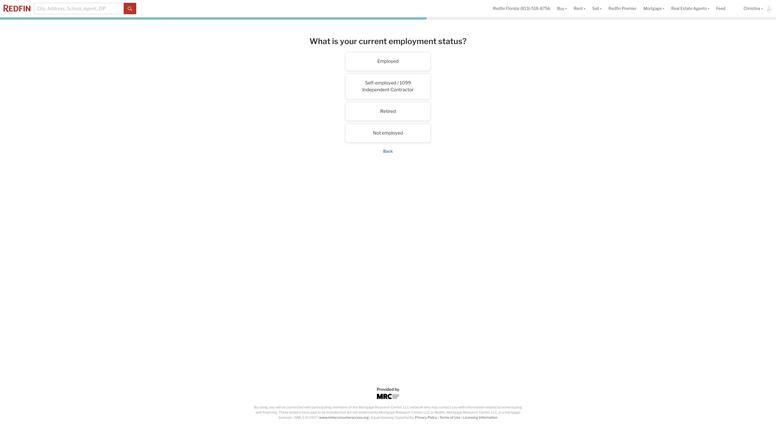 Task type: locate. For each thing, give the bounding box(es) containing it.
licensing
[[463, 416, 478, 420]]

who
[[424, 405, 431, 410]]

1 horizontal spatial |
[[461, 416, 462, 420]]

be up "these" on the left bottom of the page
[[282, 405, 286, 410]]

www.nmlsconsumeraccess.org ). equal housing opportunity. privacy policy | terms of use | licensing information
[[319, 416, 498, 420]]

employed
[[378, 59, 399, 64]]

▾ right rent at the right top of the page
[[584, 6, 586, 11]]

equal
[[371, 416, 380, 420]]

redfin for redfin florida: (813)-518-8756
[[493, 6, 505, 11]]

center, down network
[[412, 410, 423, 415]]

(813)-
[[521, 6, 532, 11]]

information
[[466, 405, 485, 410]]

0 vertical spatial by
[[395, 387, 400, 392]]

▾ for rent ▾
[[584, 6, 586, 11]]

research up opportunity.
[[396, 410, 411, 415]]

terms
[[440, 416, 450, 420]]

you up financing.
[[269, 405, 275, 410]]

redfin premier
[[609, 6, 637, 11]]

0 vertical spatial of
[[349, 405, 352, 410]]

buy ▾ button
[[554, 0, 571, 17]]

endorsed
[[359, 410, 374, 415]]

0 horizontal spatial llc
[[403, 405, 409, 410]]

1 horizontal spatial you
[[452, 405, 458, 410]]

llc.
[[491, 410, 498, 415]]

5 ▾ from the left
[[708, 6, 710, 11]]

0 vertical spatial to
[[498, 405, 501, 410]]

a
[[502, 410, 504, 415]]

1 redfin from the left
[[493, 6, 505, 11]]

of
[[349, 405, 352, 410], [450, 416, 454, 420]]

to
[[498, 405, 501, 410], [318, 410, 321, 415]]

center,
[[391, 405, 402, 410], [412, 410, 423, 415], [479, 410, 491, 415]]

redfin left the premier
[[609, 6, 621, 11]]

1 ▾ from the left
[[565, 6, 567, 11]]

center, up the information
[[479, 410, 491, 415]]

but
[[341, 410, 346, 415]]

sell ▾ button
[[593, 0, 602, 17]]

mortgage left real
[[644, 6, 662, 11]]

real estate agents ▾ button
[[668, 0, 713, 17]]

1 horizontal spatial of
[[450, 416, 454, 420]]

1 vertical spatial llc
[[424, 410, 430, 415]]

1 vertical spatial employed
[[382, 130, 403, 136]]

0 horizontal spatial of
[[349, 405, 352, 410]]

518-
[[532, 6, 540, 11]]

research up housing
[[375, 405, 390, 410]]

opportunity.
[[395, 416, 415, 420]]

with up use
[[459, 405, 466, 410]]

redfin
[[493, 6, 505, 11], [609, 6, 621, 11]]

▾
[[565, 6, 567, 11], [584, 6, 586, 11], [600, 6, 602, 11], [663, 6, 665, 11], [708, 6, 710, 11], [762, 6, 763, 11]]

rent ▾
[[574, 6, 586, 11]]

terms of use link
[[440, 416, 461, 420]]

mortgage ▾ button
[[640, 0, 668, 17]]

1 vertical spatial to
[[318, 410, 321, 415]]

1 vertical spatial is
[[499, 410, 502, 415]]

www.nmlsconsumeraccess.org link
[[319, 416, 369, 420]]

1 you from the left
[[269, 405, 275, 410]]

1 horizontal spatial center,
[[412, 410, 423, 415]]

back
[[383, 149, 393, 154]]

employed up independent
[[375, 80, 396, 86]]

▾ left real
[[663, 6, 665, 11]]

what is your current employment status?
[[310, 36, 467, 46]]

housing
[[381, 416, 394, 420]]

1 horizontal spatial redfin
[[609, 6, 621, 11]]

with up have
[[304, 405, 311, 410]]

1 horizontal spatial research
[[396, 410, 411, 415]]

mortgage up housing
[[379, 410, 395, 415]]

0 horizontal spatial be
[[282, 405, 286, 410]]

llc up privacy policy link
[[424, 410, 430, 415]]

contractor
[[391, 87, 414, 92]]

1 horizontal spatial by
[[395, 387, 400, 392]]

2 horizontal spatial center,
[[479, 410, 491, 415]]

▾ right christina
[[762, 6, 763, 11]]

0 horizontal spatial redfin
[[493, 6, 505, 11]]

provided
[[377, 387, 394, 392]]

0 vertical spatial be
[[282, 405, 286, 410]]

of inside by using, you will be connected with participating members of the mortgage research center, llc network who may contact you with information related to home buying and financing. these lenders have paid to be included but are not endorsed by mortgage research center, llc or redfin. mortgage research center, llc. is a mortgage licensee - nmls id 1907 (
[[349, 405, 352, 410]]

2 | from the left
[[461, 416, 462, 420]]

independent
[[363, 87, 390, 92]]

be down participating
[[322, 410, 326, 415]]

by
[[395, 387, 400, 392], [375, 410, 379, 415]]

is left a
[[499, 410, 502, 415]]

1 with from the left
[[304, 405, 311, 410]]

▾ right buy
[[565, 6, 567, 11]]

0 horizontal spatial by
[[375, 410, 379, 415]]

using,
[[259, 405, 269, 410]]

1 vertical spatial of
[[450, 416, 454, 420]]

center, up opportunity.
[[391, 405, 402, 410]]

to up llc.
[[498, 405, 501, 410]]

0 horizontal spatial is
[[332, 36, 339, 46]]

6 ▾ from the left
[[762, 6, 763, 11]]

of left use
[[450, 416, 454, 420]]

lenders
[[289, 410, 301, 415]]

participating
[[312, 405, 332, 410]]

christina ▾
[[744, 6, 763, 11]]

real estate agents ▾
[[672, 6, 710, 11]]

is left your
[[332, 36, 339, 46]]

8756
[[540, 6, 551, 11]]

redfin inside button
[[609, 6, 621, 11]]

0 vertical spatial is
[[332, 36, 339, 46]]

florida:
[[506, 6, 520, 11]]

employed inside self-employed / 1099 independent contractor
[[375, 80, 396, 86]]

research
[[375, 405, 390, 410], [396, 410, 411, 415], [463, 410, 478, 415]]

will
[[276, 405, 281, 410]]

buying
[[512, 405, 522, 410]]

network
[[410, 405, 424, 410]]

by using, you will be connected with participating members of the mortgage research center, llc network who may contact you with information related to home buying and financing. these lenders have paid to be included but are not endorsed by mortgage research center, llc or redfin. mortgage research center, llc. is a mortgage licensee - nmls id 1907 (
[[254, 405, 522, 420]]

buy
[[557, 6, 565, 11]]

employed right not
[[382, 130, 403, 136]]

are
[[347, 410, 352, 415]]

2 redfin from the left
[[609, 6, 621, 11]]

2 with from the left
[[459, 405, 466, 410]]

the
[[353, 405, 358, 410]]

0 vertical spatial llc
[[403, 405, 409, 410]]

|
[[438, 416, 439, 420], [461, 416, 462, 420]]

to up (
[[318, 410, 321, 415]]

employed
[[375, 80, 396, 86], [382, 130, 403, 136]]

| right use
[[461, 416, 462, 420]]

redfin left "florida:"
[[493, 6, 505, 11]]

not employed
[[373, 130, 403, 136]]

by up "equal"
[[375, 410, 379, 415]]

1 horizontal spatial with
[[459, 405, 466, 410]]

4 ▾ from the left
[[663, 6, 665, 11]]

home
[[502, 405, 511, 410]]

3 ▾ from the left
[[600, 6, 602, 11]]

sell ▾ button
[[589, 0, 606, 17]]

self-
[[365, 80, 375, 86]]

you right contact
[[452, 405, 458, 410]]

is inside by using, you will be connected with participating members of the mortgage research center, llc network who may contact you with information related to home buying and financing. these lenders have paid to be included but are not endorsed by mortgage research center, llc or redfin. mortgage research center, llc. is a mortgage licensee - nmls id 1907 (
[[499, 410, 502, 415]]

included
[[327, 410, 340, 415]]

1 horizontal spatial is
[[499, 410, 502, 415]]

/
[[397, 80, 399, 86]]

self-employed / 1099 independent contractor
[[363, 80, 414, 92]]

0 horizontal spatial with
[[304, 405, 311, 410]]

you
[[269, 405, 275, 410], [452, 405, 458, 410]]

what is your current employment status? option group
[[274, 52, 502, 142]]

is
[[332, 36, 339, 46], [499, 410, 502, 415]]

0 vertical spatial employed
[[375, 80, 396, 86]]

your
[[340, 36, 357, 46]]

and
[[256, 410, 262, 415]]

▾ right agents
[[708, 6, 710, 11]]

llc up opportunity.
[[403, 405, 409, 410]]

by up mortgage research center image
[[395, 387, 400, 392]]

0 horizontal spatial research
[[375, 405, 390, 410]]

2 ▾ from the left
[[584, 6, 586, 11]]

of left the
[[349, 405, 352, 410]]

| down redfin.
[[438, 416, 439, 420]]

paid
[[310, 410, 317, 415]]

may
[[432, 405, 439, 410]]

0 horizontal spatial |
[[438, 416, 439, 420]]

sell
[[593, 6, 599, 11]]

0 horizontal spatial you
[[269, 405, 275, 410]]

research up licensing
[[463, 410, 478, 415]]

be
[[282, 405, 286, 410], [322, 410, 326, 415]]

1907
[[310, 416, 318, 420]]

▾ right sell on the right
[[600, 6, 602, 11]]

1 vertical spatial be
[[322, 410, 326, 415]]

1 vertical spatial by
[[375, 410, 379, 415]]



Task type: describe. For each thing, give the bounding box(es) containing it.
buy ▾
[[557, 6, 567, 11]]

contact
[[439, 405, 451, 410]]

1099
[[400, 80, 411, 86]]

christina
[[744, 6, 761, 11]]

of for members
[[349, 405, 352, 410]]

feed
[[717, 6, 726, 11]]

provided by
[[377, 387, 400, 392]]

retired
[[380, 109, 396, 114]]

mortgage research center image
[[377, 394, 399, 399]]

information
[[479, 416, 498, 420]]

rent
[[574, 6, 583, 11]]

City, Address, School, Agent, ZIP search field
[[34, 3, 124, 14]]

employed for self-
[[375, 80, 396, 86]]

mortgage inside mortgage ▾ dropdown button
[[644, 6, 662, 11]]

privacy policy link
[[415, 416, 437, 420]]

licensing information link
[[463, 416, 498, 420]]

real estate agents ▾ link
[[672, 0, 710, 17]]

redfin florida: (813)-518-8756
[[493, 6, 551, 11]]

not
[[353, 410, 358, 415]]

what
[[310, 36, 331, 46]]

or
[[431, 410, 434, 415]]

mortgage ▾ button
[[644, 0, 665, 17]]

-
[[293, 416, 294, 420]]

redfin.
[[435, 410, 446, 415]]

mortgage
[[505, 410, 521, 415]]

sell ▾
[[593, 6, 602, 11]]

connected
[[287, 405, 304, 410]]

employment status?
[[389, 36, 467, 46]]

buy ▾ button
[[557, 0, 567, 17]]

▾ for mortgage ▾
[[663, 6, 665, 11]]

back button
[[383, 149, 393, 154]]

1 horizontal spatial llc
[[424, 410, 430, 415]]

rent ▾ button
[[574, 0, 586, 17]]

1 horizontal spatial be
[[322, 410, 326, 415]]

not
[[373, 130, 381, 136]]

id
[[305, 416, 309, 420]]

related
[[486, 405, 497, 410]]

▾ inside dropdown button
[[708, 6, 710, 11]]

0 horizontal spatial center,
[[391, 405, 402, 410]]

licensee
[[279, 416, 292, 420]]

have
[[302, 410, 310, 415]]

employed for not
[[382, 130, 403, 136]]

nmls
[[295, 416, 305, 420]]

▾ for christina ▾
[[762, 6, 763, 11]]

▾ for sell ▾
[[600, 6, 602, 11]]

1 | from the left
[[438, 416, 439, 420]]

1 horizontal spatial to
[[498, 405, 501, 410]]

0 horizontal spatial to
[[318, 410, 321, 415]]

mortgage up use
[[447, 410, 463, 415]]

privacy
[[415, 416, 427, 420]]

premier
[[622, 6, 637, 11]]

policy
[[428, 416, 437, 420]]

mortgage up endorsed
[[359, 405, 374, 410]]

financing.
[[263, 410, 278, 415]]

redfin for redfin premier
[[609, 6, 621, 11]]

(
[[319, 416, 319, 420]]

estate
[[681, 6, 693, 11]]

▾ for buy ▾
[[565, 6, 567, 11]]

2 horizontal spatial research
[[463, 410, 478, 415]]

www.nmlsconsumeraccess.org
[[319, 416, 369, 420]]

submit search image
[[128, 6, 132, 11]]

feed button
[[713, 0, 741, 17]]

by
[[254, 405, 258, 410]]

members
[[333, 405, 348, 410]]

rent ▾ button
[[571, 0, 589, 17]]

real
[[672, 6, 680, 11]]

).
[[369, 416, 371, 420]]

of for terms
[[450, 416, 454, 420]]

by inside by using, you will be connected with participating members of the mortgage research center, llc network who may contact you with information related to home buying and financing. these lenders have paid to be included but are not endorsed by mortgage research center, llc or redfin. mortgage research center, llc. is a mortgage licensee - nmls id 1907 (
[[375, 410, 379, 415]]

mortgage ▾
[[644, 6, 665, 11]]

use
[[455, 416, 461, 420]]

agents
[[694, 6, 707, 11]]

redfin premier button
[[606, 0, 640, 17]]

current
[[359, 36, 387, 46]]

2 you from the left
[[452, 405, 458, 410]]



Task type: vqa. For each thing, say whether or not it's contained in the screenshot.
Saved inside the the "Saved Searches Receive timely notifications based on your preferred search filters."
no



